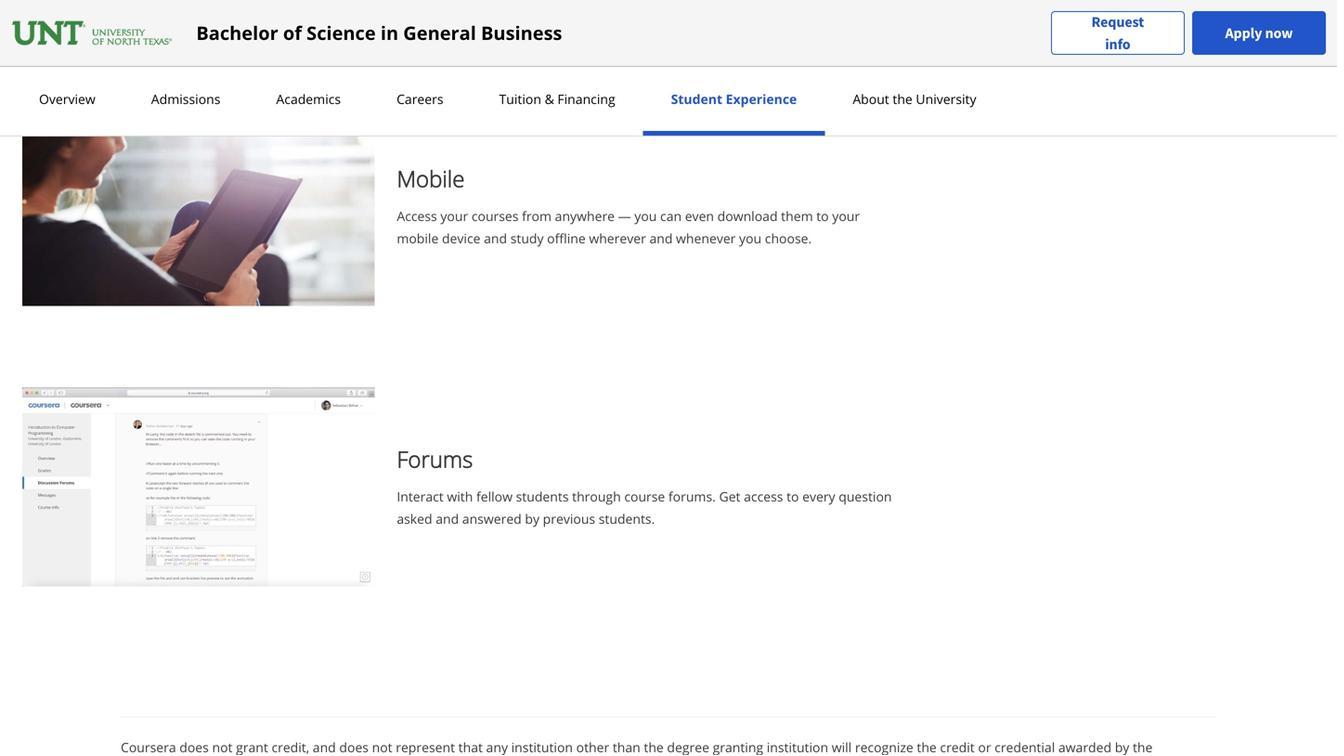Task type: vqa. For each thing, say whether or not it's contained in the screenshot.
Interact with fellow students through course forums. Get access to every question asked and answered by previous students.
yes



Task type: locate. For each thing, give the bounding box(es) containing it.
tuition & financing link
[[494, 90, 621, 108]]

1 horizontal spatial your
[[833, 207, 860, 225]]

every
[[803, 488, 836, 505]]

to
[[817, 207, 829, 225], [787, 488, 799, 505]]

to left every
[[787, 488, 799, 505]]

now
[[1266, 24, 1293, 42]]

experience
[[726, 90, 797, 108]]

can
[[660, 207, 682, 225]]

bachelor of science in general business
[[196, 20, 562, 46]]

wherever
[[589, 230, 646, 247]]

general
[[403, 20, 476, 46]]

you
[[635, 207, 657, 225], [739, 230, 762, 247]]

you down download
[[739, 230, 762, 247]]

to right them
[[817, 207, 829, 225]]

anywhere
[[555, 207, 615, 225]]

and down courses
[[484, 230, 507, 247]]

2 your from the left
[[833, 207, 860, 225]]

0 horizontal spatial your
[[441, 207, 468, 225]]

and
[[484, 230, 507, 247], [650, 230, 673, 247], [436, 510, 459, 528]]

1 vertical spatial to
[[787, 488, 799, 505]]

request info
[[1092, 13, 1145, 53]]

apply now button
[[1193, 11, 1326, 55]]

mobile
[[397, 164, 465, 194]]

access your courses from anywhere — you can even download them to your mobile device and study offline wherever and whenever you choose.
[[397, 207, 860, 247]]

you right the —
[[635, 207, 657, 225]]

about the university link
[[847, 90, 982, 108]]

2 horizontal spatial and
[[650, 230, 673, 247]]

1 horizontal spatial and
[[484, 230, 507, 247]]

course
[[625, 488, 665, 505]]

bachelor
[[196, 20, 278, 46]]

students.
[[599, 510, 655, 528]]

answered
[[462, 510, 522, 528]]

previous
[[543, 510, 596, 528]]

request info button
[[1051, 11, 1185, 55]]

whenever
[[676, 230, 736, 247]]

interact with fellow students through course forums. get access to every question asked and answered by previous students.
[[397, 488, 892, 528]]

interact
[[397, 488, 444, 505]]

to inside interact with fellow students through course forums. get access to every question asked and answered by previous students.
[[787, 488, 799, 505]]

from
[[522, 207, 552, 225]]

and down with
[[436, 510, 459, 528]]

admissions link
[[146, 90, 226, 108]]

business
[[481, 20, 562, 46]]

tuition
[[499, 90, 541, 108]]

careers
[[397, 90, 444, 108]]

1 horizontal spatial to
[[817, 207, 829, 225]]

0 vertical spatial to
[[817, 207, 829, 225]]

even
[[685, 207, 714, 225]]

0 horizontal spatial and
[[436, 510, 459, 528]]

and down can
[[650, 230, 673, 247]]

0 vertical spatial you
[[635, 207, 657, 225]]

apply
[[1226, 24, 1263, 42]]

university
[[916, 90, 977, 108]]

your
[[441, 207, 468, 225], [833, 207, 860, 225]]

in
[[381, 20, 399, 46]]

0 horizontal spatial you
[[635, 207, 657, 225]]

the
[[893, 90, 913, 108]]

through
[[572, 488, 621, 505]]

student experience link
[[666, 90, 803, 108]]

choose.
[[765, 230, 812, 247]]

your right them
[[833, 207, 860, 225]]

to inside access your courses from anywhere — you can even download them to your mobile device and study offline wherever and whenever you choose.
[[817, 207, 829, 225]]

study
[[511, 230, 544, 247]]

your up device at the left top of page
[[441, 207, 468, 225]]

1 horizontal spatial you
[[739, 230, 762, 247]]

university of north texas image
[[11, 18, 174, 48]]

request
[[1092, 13, 1145, 31]]

0 horizontal spatial to
[[787, 488, 799, 505]]

offline
[[547, 230, 586, 247]]



Task type: describe. For each thing, give the bounding box(es) containing it.
by
[[525, 510, 540, 528]]

mobile
[[397, 230, 439, 247]]

&
[[545, 90, 554, 108]]

about the university
[[853, 90, 977, 108]]

access
[[744, 488, 783, 505]]

download
[[718, 207, 778, 225]]

info
[[1106, 35, 1131, 53]]

tuition & financing
[[499, 90, 616, 108]]

academics
[[276, 90, 341, 108]]

access
[[397, 207, 437, 225]]

—
[[618, 207, 631, 225]]

about
[[853, 90, 890, 108]]

device
[[442, 230, 481, 247]]

1 vertical spatial you
[[739, 230, 762, 247]]

of
[[283, 20, 302, 46]]

overview
[[39, 90, 95, 108]]

courses
[[472, 207, 519, 225]]

apply now
[[1226, 24, 1293, 42]]

get
[[719, 488, 741, 505]]

overview link
[[33, 90, 101, 108]]

question
[[839, 488, 892, 505]]

financing
[[558, 90, 616, 108]]

with
[[447, 488, 473, 505]]

forums
[[397, 444, 473, 474]]

fellow
[[476, 488, 513, 505]]

students
[[516, 488, 569, 505]]

1 your from the left
[[441, 207, 468, 225]]

academics link
[[271, 90, 347, 108]]

student experience
[[671, 90, 797, 108]]

careers link
[[391, 90, 449, 108]]

forums.
[[669, 488, 716, 505]]

asked
[[397, 510, 432, 528]]

them
[[781, 207, 813, 225]]

science
[[307, 20, 376, 46]]

student
[[671, 90, 723, 108]]

and inside interact with fellow students through course forums. get access to every question asked and answered by previous students.
[[436, 510, 459, 528]]

admissions
[[151, 90, 221, 108]]



